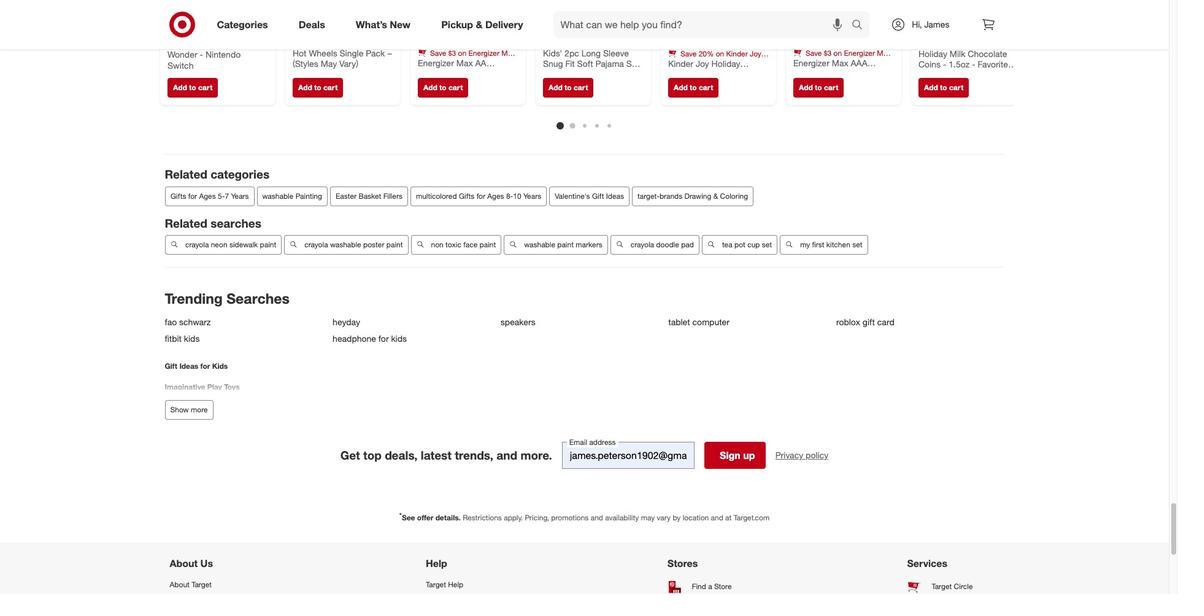 Task type: describe. For each thing, give the bounding box(es) containing it.
1 kids from the left
[[184, 334, 200, 344]]

$3.99
[[794, 28, 815, 38]]

milk
[[950, 48, 966, 59]]

hot
[[293, 47, 306, 58]]

fit
[[566, 58, 575, 69]]

hi, james
[[913, 19, 950, 29]]

pricing,
[[525, 513, 550, 522]]

2 horizontal spatial and
[[711, 513, 724, 522]]

easter basket fillers link
[[330, 186, 408, 206]]

pack
[[366, 47, 385, 58]]

washable paint markers
[[524, 240, 602, 249]]

show more
[[170, 405, 208, 414]]

add for 1st add to cart button from the left
[[173, 83, 187, 92]]

20% for candy
[[699, 39, 714, 48]]

doodle
[[656, 240, 679, 249]]

$8.40 $12.00 kids' 2pc long sleeve snug fit soft pajama set - cat & jack™
[[543, 28, 639, 79]]

- right $4.49
[[441, 28, 445, 38]]

crayola neon sidewalk paint link
[[165, 235, 282, 255]]

holiday
[[919, 48, 948, 59]]

crayola washable poster paint link
[[284, 235, 408, 255]]

holiday
[[668, 58, 692, 67]]

1.5oz
[[949, 59, 970, 69]]

crayola doodle pad link
[[610, 235, 700, 255]]

candy inside save 20% on seasonal candy & snacks
[[668, 48, 688, 57]]

7 add to cart button from the left
[[919, 78, 969, 98]]

toys
[[224, 383, 240, 392]]

gifts for ages 5-7 years
[[170, 191, 249, 201]]

gift
[[863, 317, 876, 327]]

services
[[908, 558, 948, 570]]

kids
[[212, 362, 228, 371]]

may
[[641, 513, 655, 522]]

kitchen
[[827, 240, 851, 249]]

first
[[812, 240, 825, 249]]

about for about target
[[170, 580, 190, 589]]

$3.99 - $18.29
[[794, 28, 849, 38]]

for left kids
[[201, 362, 210, 371]]

- inside $8.40 $12.00 kids' 2pc long sleeve snug fit soft pajama set - cat & jack™
[[543, 69, 546, 79]]

cart for 1st add to cart button from the left
[[198, 83, 212, 92]]

save inside $1.50 save 20% on seasonal candy & snacks
[[931, 39, 947, 48]]

privacy policy
[[776, 450, 829, 460]]

cart for sixth add to cart button from the left
[[824, 83, 839, 92]]

painting
[[295, 191, 322, 201]]

set for my first kitchen set
[[853, 240, 863, 249]]

sign up
[[720, 449, 756, 462]]

& right drawing
[[714, 191, 718, 201]]

washable for washable painting
[[262, 191, 293, 201]]

pickup & delivery
[[442, 18, 523, 30]]

for inside multicolored gifts for ages 8-10 years link
[[477, 191, 485, 201]]

add for sixth add to cart button from the left
[[799, 83, 813, 92]]

searches
[[227, 290, 290, 307]]

paint for crayola washable poster paint
[[386, 240, 403, 249]]

james
[[925, 19, 950, 29]]

basket
[[359, 191, 381, 201]]

searches
[[211, 216, 262, 230]]

headphone for kids
[[333, 334, 407, 344]]

energizer for $4.49 - $18.29
[[468, 48, 499, 57]]

trends,
[[455, 448, 494, 462]]

1 vertical spatial help
[[448, 580, 464, 589]]

target circle link
[[908, 575, 1000, 594]]

hot wheels single pack – (styles may vary)
[[293, 47, 392, 69]]

crayola neon sidewalk paint
[[185, 240, 276, 249]]

alkaline for $4.49
[[418, 57, 443, 67]]

snacks inside save 20% on seasonal candy & snacks
[[697, 48, 720, 57]]

save inside save 20% on seasonal candy & snacks
[[681, 39, 697, 48]]

chocolate
[[968, 48, 1008, 59]]

show
[[170, 405, 189, 414]]

by
[[673, 513, 681, 522]]

imaginative play toys
[[165, 383, 240, 392]]

$59.99 super mario bros. wonder - nintendo switch
[[167, 28, 241, 70]]

2 ages from the left
[[487, 191, 504, 201]]

what's new link
[[346, 11, 426, 38]]

- left 1.5oz
[[943, 59, 947, 69]]

heyday
[[333, 317, 360, 327]]

single
[[340, 47, 363, 58]]

- right 1.5oz
[[972, 59, 976, 69]]

seasonal inside save 20% on seasonal candy & snacks
[[726, 39, 757, 48]]

add for sixth add to cart button from the right
[[298, 83, 312, 92]]

max for $4.49 - $18.29
[[502, 48, 516, 57]]

get top deals, latest trends, and more.
[[341, 448, 552, 462]]

add for 7th add to cart button
[[924, 83, 938, 92]]

restrictions
[[463, 513, 502, 522]]

neon
[[211, 240, 227, 249]]

related searches
[[165, 216, 262, 230]]

add to cart for 1st add to cart button from the left
[[173, 83, 212, 92]]

delivery
[[486, 18, 523, 30]]

related for related categories
[[165, 167, 208, 181]]

fao schwarz
[[165, 317, 211, 327]]

save inside save 20% on kinder joy holiday chocolate egg
[[681, 49, 697, 58]]

gift ideas for kids
[[165, 362, 228, 371]]

add for third add to cart button from the right
[[674, 83, 688, 92]]

batteries for $3.99 - $18.29
[[820, 57, 849, 67]]

new
[[390, 18, 411, 30]]

2 kids from the left
[[391, 334, 407, 344]]

target-brands drawing & coloring
[[638, 191, 748, 201]]

cart for third add to cart button from the right
[[699, 83, 713, 92]]

add to cart for sixth add to cart button from the right
[[298, 83, 338, 92]]

categories link
[[207, 11, 284, 38]]

on down $3.99 - $18.29
[[834, 48, 842, 57]]

wonder
[[167, 49, 197, 59]]

1 horizontal spatial washable
[[330, 240, 361, 249]]

$3 for $3.99
[[824, 48, 832, 57]]

paint for non toxic face paint
[[480, 240, 496, 249]]

candy inside $1.50 save 20% on seasonal candy & snacks
[[919, 48, 939, 57]]

fao
[[165, 317, 177, 327]]

tablet computer
[[669, 317, 730, 327]]

pot
[[735, 240, 746, 249]]

add to cart for fifth add to cart button from right
[[423, 83, 463, 92]]

crayola for crayola neon sidewalk paint
[[185, 240, 209, 249]]

valentine's gift ideas link
[[549, 186, 630, 206]]

roblox gift card link
[[837, 317, 997, 327]]

categories
[[217, 18, 268, 30]]

1 years from the left
[[231, 191, 249, 201]]

0 horizontal spatial gift
[[165, 362, 177, 371]]

- right $3.99
[[817, 28, 820, 38]]

on down $4.49 - $18.29
[[458, 48, 466, 57]]

10
[[513, 191, 521, 201]]

crayola for crayola doodle pad
[[631, 240, 654, 249]]

crayola for crayola washable poster paint
[[304, 240, 328, 249]]

- inside $59.99 super mario bros. wonder - nintendo switch
[[200, 49, 203, 59]]

related for related searches
[[165, 216, 208, 230]]

valentine's
[[555, 191, 590, 201]]

easter
[[336, 191, 357, 201]]

$4.49
[[418, 28, 439, 38]]

4 paint from the left
[[557, 240, 574, 249]]

save $3 on energizer max alkaline batteries for $4.49 - $18.29
[[418, 48, 516, 67]]

kinder
[[726, 49, 748, 58]]

$4.49 - $18.29
[[418, 28, 473, 38]]

add to cart for 4th add to cart button
[[549, 83, 588, 92]]

washable paint markers link
[[504, 235, 608, 255]]

non toxic face paint
[[431, 240, 496, 249]]

my
[[800, 240, 810, 249]]

to for 4th add to cart button
[[565, 83, 572, 92]]

kids'
[[543, 47, 562, 58]]

cart for 4th add to cart button
[[574, 83, 588, 92]]

apply.
[[504, 513, 523, 522]]

about us
[[170, 558, 213, 570]]

tea pot cup set link
[[702, 235, 778, 255]]

set for tea pot cup set
[[762, 240, 772, 249]]

seasonal inside $1.50 save 20% on seasonal candy & snacks
[[977, 39, 1007, 48]]

*
[[400, 511, 402, 519]]

add to cart for third add to cart button from the right
[[674, 83, 713, 92]]



Task type: vqa. For each thing, say whether or not it's contained in the screenshot.
in
no



Task type: locate. For each thing, give the bounding box(es) containing it.
wheels
[[309, 47, 337, 58]]

set right the kitchen
[[853, 240, 863, 249]]

2 add to cart from the left
[[298, 83, 338, 92]]

add to cart down switch at the top left of the page
[[173, 83, 212, 92]]

$18.29 right $4.49
[[447, 28, 473, 38]]

$3 down $3.99 - $18.29
[[824, 48, 832, 57]]

to down fit
[[565, 83, 572, 92]]

cart down $4.49 - $18.29
[[449, 83, 463, 92]]

6 add from the left
[[799, 83, 813, 92]]

add down (styles
[[298, 83, 312, 92]]

add to cart down $4.49 - $18.29
[[423, 83, 463, 92]]

years right 10
[[523, 191, 541, 201]]

0 horizontal spatial snacks
[[697, 48, 720, 57]]

save $3 on energizer max alkaline batteries down $3.99 - $18.29
[[794, 48, 891, 67]]

top
[[364, 448, 382, 462]]

mario
[[193, 38, 215, 49]]

on inside save 20% on seasonal candy & snacks
[[716, 39, 724, 48]]

paint for crayola neon sidewalk paint
[[260, 240, 276, 249]]

0 horizontal spatial seasonal
[[726, 39, 757, 48]]

1 set from the left
[[762, 240, 772, 249]]

0 horizontal spatial batteries
[[445, 57, 474, 67]]

1 cart from the left
[[198, 83, 212, 92]]

and
[[497, 448, 518, 462], [591, 513, 604, 522], [711, 513, 724, 522]]

add to cart button down holiday
[[668, 78, 719, 98]]

get
[[341, 448, 360, 462]]

1 seasonal from the left
[[726, 39, 757, 48]]

holiday milk chocolate coins - 1.5oz - favorite day™ image
[[919, 0, 1020, 20], [919, 0, 1020, 20]]

$2.49
[[668, 28, 689, 38]]

deals,
[[385, 448, 418, 462]]

alkaline down $3.99
[[794, 57, 818, 67]]

1 $3 from the left
[[448, 48, 456, 57]]

1 save $3 on energizer max alkaline batteries from the left
[[418, 48, 516, 67]]

deals link
[[288, 11, 341, 38]]

1 horizontal spatial save $3 on energizer max alkaline batteries
[[794, 48, 891, 67]]

washable left poster
[[330, 240, 361, 249]]

crayola down painting
[[304, 240, 328, 249]]

joy
[[750, 49, 762, 58]]

for right headphone in the left of the page
[[379, 334, 389, 344]]

to
[[189, 83, 196, 92], [314, 83, 321, 92], [439, 83, 446, 92], [565, 83, 572, 92], [690, 83, 697, 92], [815, 83, 822, 92], [940, 83, 948, 92]]

washable
[[262, 191, 293, 201], [330, 240, 361, 249], [524, 240, 555, 249]]

to for sixth add to cart button from the right
[[314, 83, 321, 92]]

0 horizontal spatial kids
[[184, 334, 200, 344]]

add to cart button down $3.99 - $18.29
[[794, 78, 844, 98]]

3 cart from the left
[[449, 83, 463, 92]]

ages
[[199, 191, 216, 201], [487, 191, 504, 201]]

1 add to cart from the left
[[173, 83, 212, 92]]

2 horizontal spatial crayola
[[631, 240, 654, 249]]

5-
[[218, 191, 225, 201]]

multicolored gifts for ages 8-10 years link
[[410, 186, 547, 206]]

stores
[[668, 558, 698, 570]]

& left milk
[[941, 48, 946, 57]]

gift right the valentine's
[[592, 191, 604, 201]]

1 horizontal spatial gift
[[592, 191, 604, 201]]

add to cart for sixth add to cart button from the left
[[799, 83, 839, 92]]

target circle
[[932, 582, 974, 592]]

2 horizontal spatial washable
[[524, 240, 555, 249]]

energizer down search button
[[844, 48, 875, 57]]

on right milk
[[967, 39, 975, 48]]

2 gifts from the left
[[459, 191, 475, 201]]

about up about target
[[170, 558, 198, 570]]

batteries for $4.49 - $18.29
[[445, 57, 474, 67]]

pickup & delivery link
[[431, 11, 539, 38]]

0 vertical spatial help
[[426, 558, 448, 570]]

kids down heyday link at the left bottom of the page
[[391, 334, 407, 344]]

1 related from the top
[[165, 167, 208, 181]]

alkaline down $4.49
[[418, 57, 443, 67]]

4 to from the left
[[565, 83, 572, 92]]

1 horizontal spatial years
[[523, 191, 541, 201]]

$3 for $4.49
[[448, 48, 456, 57]]

3 add to cart button from the left
[[418, 78, 468, 98]]

add down cat
[[549, 83, 563, 92]]

0 horizontal spatial years
[[231, 191, 249, 201]]

add down $3.99
[[799, 83, 813, 92]]

2 batteries from the left
[[820, 57, 849, 67]]

3 paint from the left
[[480, 240, 496, 249]]

set right cup on the right of the page
[[762, 240, 772, 249]]

set
[[626, 58, 639, 69]]

$18.29 for $4.49 - $18.29
[[447, 28, 473, 38]]

alkaline
[[418, 57, 443, 67], [794, 57, 818, 67]]

fitbit kids link
[[165, 334, 325, 344]]

5 add from the left
[[674, 83, 688, 92]]

cart down chocolate
[[699, 83, 713, 92]]

ages left 5-
[[199, 191, 216, 201]]

1 vertical spatial gift
[[165, 362, 177, 371]]

0 horizontal spatial candy
[[668, 48, 688, 57]]

0 horizontal spatial crayola
[[185, 240, 209, 249]]

6 to from the left
[[815, 83, 822, 92]]

alkaline for $3.99
[[794, 57, 818, 67]]

1 to from the left
[[189, 83, 196, 92]]

help
[[426, 558, 448, 570], [448, 580, 464, 589]]

2 add from the left
[[298, 83, 312, 92]]

non toxic face paint link
[[411, 235, 502, 255]]

1 horizontal spatial max
[[877, 48, 891, 57]]

1 vertical spatial ideas
[[180, 362, 198, 371]]

2 max from the left
[[877, 48, 891, 57]]

see
[[402, 513, 415, 522]]

related
[[165, 167, 208, 181], [165, 216, 208, 230]]

gift up imaginative
[[165, 362, 177, 371]]

4 add from the left
[[549, 83, 563, 92]]

1 horizontal spatial seasonal
[[977, 39, 1007, 48]]

0 horizontal spatial alkaline
[[418, 57, 443, 67]]

paint right poster
[[386, 240, 403, 249]]

20% inside $1.50 save 20% on seasonal candy & snacks
[[949, 39, 965, 48]]

1 max from the left
[[502, 48, 516, 57]]

2 related from the top
[[165, 216, 208, 230]]

to for third add to cart button from the right
[[690, 83, 697, 92]]

1 $18.29 from the left
[[447, 28, 473, 38]]

add to cart for 7th add to cart button
[[924, 83, 964, 92]]

seasonal up the favorite
[[977, 39, 1007, 48]]

cart for 7th add to cart button
[[950, 83, 964, 92]]

washable left painting
[[262, 191, 293, 201]]

sign
[[720, 449, 741, 462]]

to down holiday
[[690, 83, 697, 92]]

$12.00
[[556, 38, 578, 47]]

- left cat
[[543, 69, 546, 79]]

target for target circle
[[932, 582, 953, 592]]

2 to from the left
[[314, 83, 321, 92]]

max left holiday
[[877, 48, 891, 57]]

ages left 8-
[[487, 191, 504, 201]]

6 add to cart button from the left
[[794, 78, 844, 98]]

fillers
[[383, 191, 402, 201]]

snacks up chocolate
[[697, 48, 720, 57]]

cart down $3.99 - $18.29
[[824, 83, 839, 92]]

1 add to cart button from the left
[[167, 78, 218, 98]]

cart
[[198, 83, 212, 92], [323, 83, 338, 92], [449, 83, 463, 92], [574, 83, 588, 92], [699, 83, 713, 92], [824, 83, 839, 92], [950, 83, 964, 92]]

0 vertical spatial related
[[165, 167, 208, 181]]

candy up coins on the right top of the page
[[919, 48, 939, 57]]

2 horizontal spatial target
[[932, 582, 953, 592]]

add for fifth add to cart button from right
[[423, 83, 437, 92]]

save $3 on energizer max alkaline batteries for $3.99 - $18.29
[[794, 48, 891, 67]]

2 energizer from the left
[[844, 48, 875, 57]]

circle
[[955, 582, 974, 592]]

add to cart button down fit
[[543, 78, 594, 98]]

1 horizontal spatial and
[[591, 513, 604, 522]]

1 snacks from the left
[[697, 48, 720, 57]]

0 horizontal spatial help
[[426, 558, 448, 570]]

0 horizontal spatial energizer
[[468, 48, 499, 57]]

* see offer details. restrictions apply. pricing, promotions and availability may vary by location and at target.com
[[400, 511, 770, 522]]

0 vertical spatial about
[[170, 558, 198, 570]]

8-
[[506, 191, 513, 201]]

0 horizontal spatial washable
[[262, 191, 293, 201]]

add down $4.49
[[423, 83, 437, 92]]

max
[[502, 48, 516, 57], [877, 48, 891, 57]]

2 years from the left
[[523, 191, 541, 201]]

pad
[[681, 240, 694, 249]]

& down fit
[[565, 69, 570, 79]]

add to cart down $3.99 - $18.29
[[799, 83, 839, 92]]

0 horizontal spatial $18.29
[[447, 28, 473, 38]]

1 ages from the left
[[199, 191, 216, 201]]

crayola left 'neon'
[[185, 240, 209, 249]]

paint right the sidewalk
[[260, 240, 276, 249]]

years right 7
[[231, 191, 249, 201]]

1 horizontal spatial candy
[[919, 48, 939, 57]]

add to cart button down may
[[293, 78, 343, 98]]

my first kitchen set
[[800, 240, 863, 249]]

to down $3.99 - $18.29
[[815, 83, 822, 92]]

energizer
[[468, 48, 499, 57], [844, 48, 875, 57]]

1 paint from the left
[[260, 240, 276, 249]]

20% inside save 20% on kinder joy holiday chocolate egg
[[699, 49, 714, 58]]

trending searches
[[165, 290, 290, 307]]

7 add to cart from the left
[[924, 83, 964, 92]]

what's
[[356, 18, 387, 30]]

on
[[716, 39, 724, 48], [967, 39, 975, 48], [458, 48, 466, 57], [834, 48, 842, 57], [716, 49, 724, 58]]

ideas left target-
[[606, 191, 624, 201]]

1 horizontal spatial energizer
[[844, 48, 875, 57]]

about target link
[[170, 575, 262, 594]]

about down the about us
[[170, 580, 190, 589]]

and left more.
[[497, 448, 518, 462]]

2 $18.29 from the left
[[823, 28, 849, 38]]

to down coins on the right top of the page
[[940, 83, 948, 92]]

snacks up 1.5oz
[[948, 48, 971, 57]]

to for 7th add to cart button
[[940, 83, 948, 92]]

holiday milk chocolate coins - 1.5oz - favorite day™
[[919, 48, 1009, 80]]

target for target help
[[426, 580, 446, 589]]

0 horizontal spatial and
[[497, 448, 518, 462]]

categories
[[211, 167, 270, 181]]

4 cart from the left
[[574, 83, 588, 92]]

$18.29
[[447, 28, 473, 38], [823, 28, 849, 38]]

& up holiday
[[690, 48, 695, 57]]

about
[[170, 558, 198, 570], [170, 580, 190, 589]]

$59.99
[[167, 28, 193, 38]]

0 horizontal spatial gifts
[[170, 191, 186, 201]]

add down day™
[[924, 83, 938, 92]]

2 about from the top
[[170, 580, 190, 589]]

2 $3 from the left
[[824, 48, 832, 57]]

What can we help you find? suggestions appear below search field
[[554, 11, 856, 38]]

1 vertical spatial about
[[170, 580, 190, 589]]

3 add to cart from the left
[[423, 83, 463, 92]]

2 snacks from the left
[[948, 48, 971, 57]]

0 vertical spatial gift
[[592, 191, 604, 201]]

& inside $1.50 save 20% on seasonal candy & snacks
[[941, 48, 946, 57]]

nintendo
[[205, 49, 241, 59]]

6 cart from the left
[[824, 83, 839, 92]]

promotions
[[552, 513, 589, 522]]

1 horizontal spatial $3
[[824, 48, 832, 57]]

1 crayola from the left
[[185, 240, 209, 249]]

$3 down $4.49 - $18.29
[[448, 48, 456, 57]]

gifts right multicolored
[[459, 191, 475, 201]]

cart down 1.5oz
[[950, 83, 964, 92]]

energizer for $3.99 - $18.29
[[844, 48, 875, 57]]

about target
[[170, 580, 212, 589]]

toxic
[[446, 240, 461, 249]]

candy up holiday
[[668, 48, 688, 57]]

None text field
[[562, 442, 695, 469]]

7 add from the left
[[924, 83, 938, 92]]

1 horizontal spatial set
[[853, 240, 863, 249]]

paint left markers
[[557, 240, 574, 249]]

privacy policy link
[[776, 449, 829, 462]]

2 paint from the left
[[386, 240, 403, 249]]

face
[[463, 240, 478, 249]]

5 add to cart button from the left
[[668, 78, 719, 98]]

more.
[[521, 448, 552, 462]]

on left kinder
[[716, 49, 724, 58]]

1 batteries from the left
[[445, 57, 474, 67]]

$18.29 for $3.99 - $18.29
[[823, 28, 849, 38]]

$1.29
[[293, 28, 314, 38]]

save 20% on kinder joy holiday chocolate egg
[[668, 49, 762, 67]]

poster
[[363, 240, 384, 249]]

save
[[681, 39, 697, 48], [931, 39, 947, 48], [430, 48, 446, 57], [806, 48, 822, 57], [681, 49, 697, 58]]

add for 4th add to cart button
[[549, 83, 563, 92]]

$1.50 save 20% on seasonal candy & snacks
[[919, 28, 1007, 57]]

2 seasonal from the left
[[977, 39, 1007, 48]]

energizer down pickup & delivery link
[[468, 48, 499, 57]]

super mario bros. wonder - nintendo switch image
[[167, 0, 268, 20], [167, 0, 268, 20]]

1 horizontal spatial help
[[448, 580, 464, 589]]

1 horizontal spatial ages
[[487, 191, 504, 201]]

snacks inside $1.50 save 20% on seasonal candy & snacks
[[948, 48, 971, 57]]

drawing
[[685, 191, 712, 201]]

up
[[744, 449, 756, 462]]

location
[[683, 513, 709, 522]]

0 horizontal spatial set
[[762, 240, 772, 249]]

for inside the gifts for ages 5-7 years link
[[188, 191, 197, 201]]

0 horizontal spatial $3
[[448, 48, 456, 57]]

washable for washable paint markers
[[524, 240, 555, 249]]

add to cart button down switch at the top left of the page
[[167, 78, 218, 98]]

3 to from the left
[[439, 83, 446, 92]]

paint right face
[[480, 240, 496, 249]]

headphone
[[333, 334, 376, 344]]

to down $4.49 - $18.29
[[439, 83, 446, 92]]

coins
[[919, 59, 941, 69]]

crayola inside 'link'
[[631, 240, 654, 249]]

1 horizontal spatial gifts
[[459, 191, 475, 201]]

target-brands drawing & coloring link
[[632, 186, 754, 206]]

(styles
[[293, 58, 318, 69]]

4 add to cart from the left
[[549, 83, 588, 92]]

on up save 20% on kinder joy holiday chocolate egg
[[716, 39, 724, 48]]

add to cart button down $4.49 - $18.29
[[418, 78, 468, 98]]

on inside $1.50 save 20% on seasonal candy & snacks
[[967, 39, 975, 48]]

0 horizontal spatial ages
[[199, 191, 216, 201]]

on inside save 20% on kinder joy holiday chocolate egg
[[716, 49, 724, 58]]

& inside save 20% on seasonal candy & snacks
[[690, 48, 695, 57]]

7 to from the left
[[940, 83, 948, 92]]

2 save $3 on energizer max alkaline batteries from the left
[[794, 48, 891, 67]]

2 add to cart button from the left
[[293, 78, 343, 98]]

1 vertical spatial related
[[165, 216, 208, 230]]

add to cart button down coins on the right top of the page
[[919, 78, 969, 98]]

cart down may
[[323, 83, 338, 92]]

to down may
[[314, 83, 321, 92]]

0 horizontal spatial save $3 on energizer max alkaline batteries
[[418, 48, 516, 67]]

20% right holiday
[[699, 49, 714, 58]]

set inside the "tea pot cup set" link
[[762, 240, 772, 249]]

add to cart down holiday
[[674, 83, 713, 92]]

set inside my first kitchen set link
[[853, 240, 863, 249]]

ideas up imaginative
[[180, 362, 198, 371]]

kinder joy holiday chocolate egg (colors may vary) - 0.7oz image
[[668, 0, 769, 20], [668, 0, 769, 20]]

- down mario
[[200, 49, 203, 59]]

about for about us
[[170, 558, 198, 570]]

0 horizontal spatial max
[[502, 48, 516, 57]]

1 add from the left
[[173, 83, 187, 92]]

related up gifts for ages 5-7 years
[[165, 167, 208, 181]]

kids down schwarz
[[184, 334, 200, 344]]

& right pickup
[[476, 18, 483, 30]]

tablet computer link
[[669, 317, 829, 327]]

&
[[476, 18, 483, 30], [690, 48, 695, 57], [941, 48, 946, 57], [565, 69, 570, 79], [714, 191, 718, 201]]

20% inside save 20% on seasonal candy & snacks
[[699, 39, 714, 48]]

1 candy from the left
[[668, 48, 688, 57]]

5 cart from the left
[[699, 83, 713, 92]]

gifts left 5-
[[170, 191, 186, 201]]

sleeve
[[603, 47, 629, 58]]

3 crayola from the left
[[631, 240, 654, 249]]

6 add to cart from the left
[[799, 83, 839, 92]]

1 horizontal spatial batteries
[[820, 57, 849, 67]]

1 horizontal spatial ideas
[[606, 191, 624, 201]]

to for fifth add to cart button from right
[[439, 83, 446, 92]]

kids' 2pc long sleeve snug fit soft pajama set - cat & jack™ image
[[543, 0, 644, 20], [543, 0, 644, 20]]

& inside $8.40 $12.00 kids' 2pc long sleeve snug fit soft pajama set - cat & jack™
[[565, 69, 570, 79]]

to for 1st add to cart button from the left
[[189, 83, 196, 92]]

cup
[[748, 240, 760, 249]]

add down switch at the top left of the page
[[173, 83, 187, 92]]

$18.29 right $3.99
[[823, 28, 849, 38]]

1 alkaline from the left
[[418, 57, 443, 67]]

energizer max aaa batteries - alkaline battery image
[[794, 0, 894, 20], [794, 0, 894, 20]]

paint
[[260, 240, 276, 249], [386, 240, 403, 249], [480, 240, 496, 249], [557, 240, 574, 249]]

1 horizontal spatial $18.29
[[823, 28, 849, 38]]

20% up save 20% on kinder joy holiday chocolate egg
[[699, 39, 714, 48]]

snacks
[[697, 48, 720, 57], [948, 48, 971, 57]]

save $3 on energizer max alkaline batteries down $4.49 - $18.29
[[418, 48, 516, 67]]

cart down jack™
[[574, 83, 588, 92]]

2 cart from the left
[[323, 83, 338, 92]]

latest
[[421, 448, 452, 462]]

max down delivery
[[502, 48, 516, 57]]

1 gifts from the left
[[170, 191, 186, 201]]

1 horizontal spatial snacks
[[948, 48, 971, 57]]

3 add from the left
[[423, 83, 437, 92]]

7 cart from the left
[[950, 83, 964, 92]]

to down switch at the top left of the page
[[189, 83, 196, 92]]

crayola doodle pad
[[631, 240, 694, 249]]

max for $3.99 - $18.29
[[877, 48, 891, 57]]

1 horizontal spatial target
[[426, 580, 446, 589]]

crayola left doodle
[[631, 240, 654, 249]]

2 set from the left
[[853, 240, 863, 249]]

add to cart down may
[[298, 83, 338, 92]]

2 candy from the left
[[919, 48, 939, 57]]

20% for joy
[[699, 49, 714, 58]]

0 vertical spatial ideas
[[606, 191, 624, 201]]

for left 5-
[[188, 191, 197, 201]]

2 alkaline from the left
[[794, 57, 818, 67]]

0 horizontal spatial target
[[192, 580, 212, 589]]

1 horizontal spatial kids
[[391, 334, 407, 344]]

tea
[[722, 240, 733, 249]]

to for sixth add to cart button from the left
[[815, 83, 822, 92]]

add down holiday
[[674, 83, 688, 92]]

card
[[878, 317, 895, 327]]

1 horizontal spatial alkaline
[[794, 57, 818, 67]]

5 to from the left
[[690, 83, 697, 92]]

add to cart down day™
[[924, 83, 964, 92]]

0 horizontal spatial ideas
[[180, 362, 198, 371]]

target-
[[638, 191, 660, 201]]

related down the gifts for ages 5-7 years link on the top of the page
[[165, 216, 208, 230]]

5 add to cart from the left
[[674, 83, 713, 92]]

1 energizer from the left
[[468, 48, 499, 57]]

2 crayola from the left
[[304, 240, 328, 249]]

washable left markers
[[524, 240, 555, 249]]

cart down nintendo
[[198, 83, 212, 92]]

find a store link
[[668, 575, 744, 594]]

4 add to cart button from the left
[[543, 78, 594, 98]]

switch
[[167, 60, 193, 70]]

1 about from the top
[[170, 558, 198, 570]]

cart for sixth add to cart button from the right
[[323, 83, 338, 92]]

may
[[321, 58, 337, 69]]

trending
[[165, 290, 223, 307]]

tea pot cup set
[[722, 240, 772, 249]]

fitbit
[[165, 334, 182, 344]]

for left 8-
[[477, 191, 485, 201]]

1 horizontal spatial crayola
[[304, 240, 328, 249]]

cart for fifth add to cart button from right
[[449, 83, 463, 92]]



